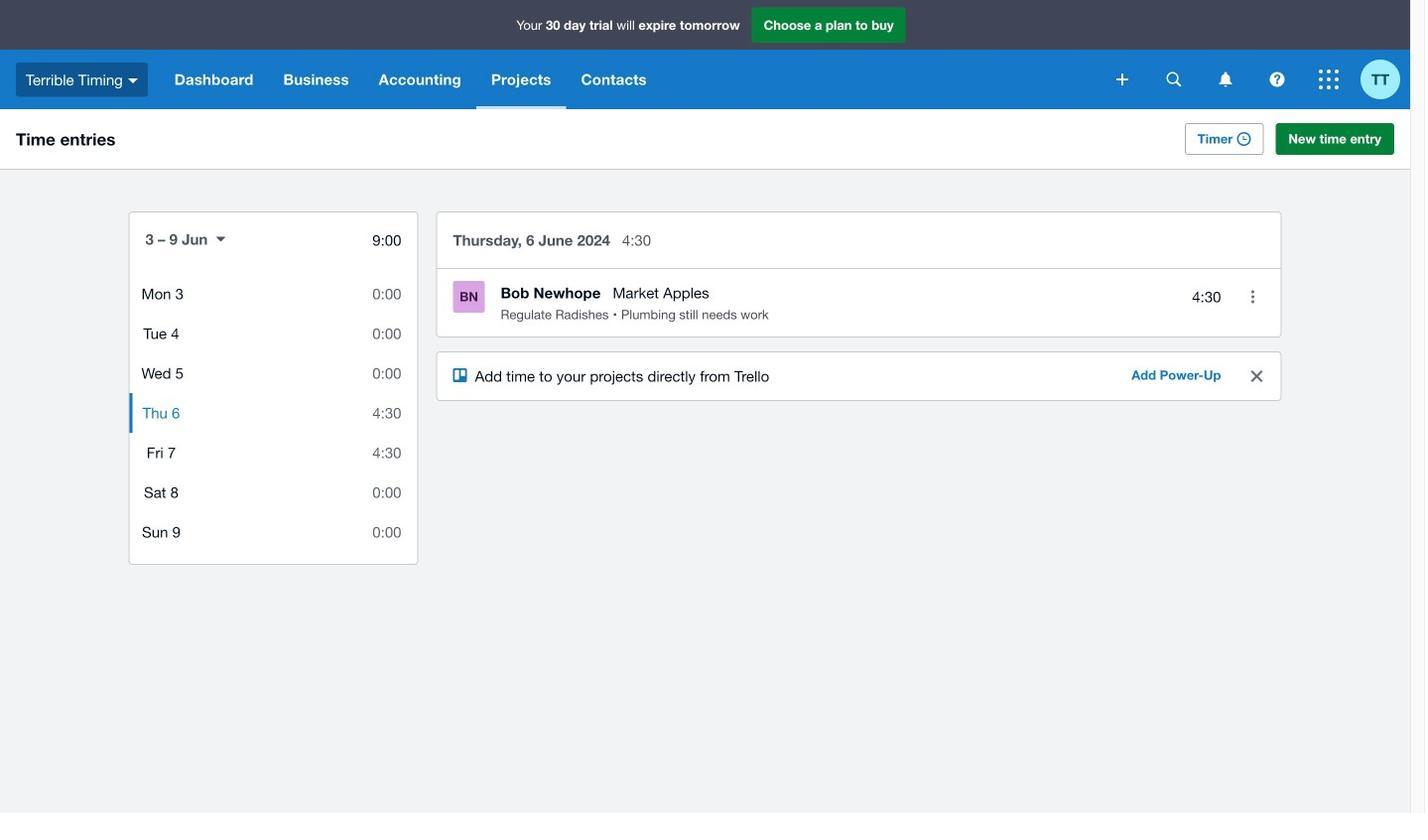 Task type: describe. For each thing, give the bounding box(es) containing it.
clear image
[[1252, 370, 1263, 382]]

0 horizontal spatial svg image
[[1220, 72, 1233, 87]]



Task type: locate. For each thing, give the bounding box(es) containing it.
svg image
[[1167, 72, 1182, 87], [1270, 72, 1285, 87], [1117, 73, 1129, 85], [128, 78, 138, 83]]

svg image
[[1320, 70, 1339, 89], [1220, 72, 1233, 87]]

banner
[[0, 0, 1411, 109]]

1 horizontal spatial svg image
[[1320, 70, 1339, 89]]



Task type: vqa. For each thing, say whether or not it's contained in the screenshot.
START TRIAL button
no



